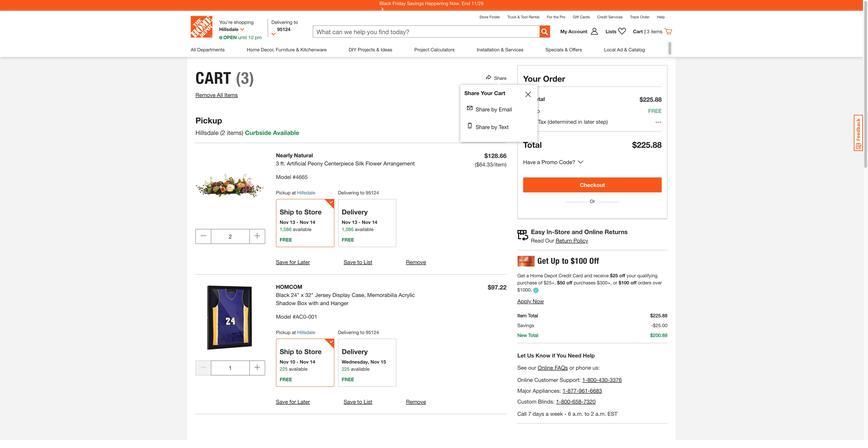 Task type: describe. For each thing, give the bounding box(es) containing it.
purchase
[[518, 280, 537, 286]]

installation & services link
[[477, 41, 524, 58]]

faqs
[[555, 365, 568, 371]]

pickup up sales
[[524, 108, 540, 114]]

memorabilia
[[367, 292, 397, 298]]

save to list for ac0-001
[[344, 399, 373, 405]]

0 vertical spatial services
[[609, 15, 623, 19]]

for for 4665
[[290, 259, 296, 266]]

0 horizontal spatial 800-
[[562, 399, 573, 405]]

ac0-
[[296, 314, 308, 320]]

$200.88
[[651, 333, 668, 338]]

or for $300+,
[[614, 280, 618, 286]]

acrylic
[[399, 292, 415, 298]]

apply now link
[[518, 298, 544, 305]]

hillsdale ( 2 item s ) curbside available
[[196, 129, 299, 136]]

1 vertical spatial 2
[[591, 411, 594, 417]]

2 a.m. from the left
[[596, 411, 607, 417]]

sales
[[524, 119, 537, 125]]

close image
[[526, 92, 531, 97]]

share by text
[[476, 124, 509, 130]]

save to list link for 4665
[[344, 259, 373, 266]]

model for model # ac0-001
[[276, 314, 291, 320]]

- inside ship to store nov 10 - nov 14 225 available
[[297, 359, 299, 365]]

0 vertical spatial savings
[[407, 1, 424, 6]]

1-800-430-3376 link
[[583, 377, 622, 383]]

black inside homcom black 24" x 32" jersey display case, memorabilia acrylic shadow box with and hanger
[[276, 292, 290, 298]]

need
[[568, 353, 582, 359]]

pickup at hillsdale for ac0-
[[276, 330, 315, 335]]

0 horizontal spatial home
[[247, 47, 260, 52]]

blinds:
[[538, 399, 555, 405]]

display
[[333, 292, 351, 298]]

truck & tool rental link
[[508, 15, 540, 19]]

online customer support: 1-800-430-3376
[[518, 377, 622, 383]]

free for delivery nov 13 - nov 14 1,086 available
[[342, 237, 354, 243]]

sales tax (determined in later step)
[[524, 119, 608, 125]]

& inside the home decor, furniture & kitchenware link
[[296, 47, 299, 52]]

finder
[[490, 15, 500, 19]]

and inside homcom black 24" x 32" jersey display case, memorabilia acrylic shadow box with and hanger
[[320, 300, 329, 307]]

homcom black 24" x 32" jersey display case, memorabilia acrylic shadow box with and hanger
[[276, 284, 415, 307]]

and inside easy in-store and online returns read our return policy
[[572, 228, 583, 236]]

store for online
[[555, 228, 571, 236]]

new
[[518, 333, 527, 338]]

14 inside delivery nov 13 - nov 14 1,086 available
[[372, 220, 378, 225]]

free up "---"
[[649, 108, 662, 114]]

departments
[[197, 47, 225, 52]]

0 vertical spatial 10
[[248, 35, 254, 40]]

free for delivery wednesday, nov 15 225 available
[[342, 377, 354, 383]]

lists
[[606, 29, 617, 34]]

available inside delivery nov 13 - nov 14 1,086 available
[[355, 227, 374, 232]]

delivery for silk
[[342, 208, 368, 216]]

0 horizontal spatial off
[[567, 280, 573, 286]]

0 horizontal spatial help
[[583, 353, 595, 359]]

hillsdale down ac0-
[[297, 330, 315, 335]]

decrement image for model # ac0-001
[[201, 365, 206, 370]]

us
[[528, 353, 534, 359]]

orders over $1000.
[[518, 280, 662, 293]]

apply
[[518, 298, 532, 305]]

& inside diy projects & ideas link
[[377, 47, 380, 52]]

hillsdale down 4665
[[297, 190, 315, 196]]

credit card icon image
[[518, 256, 535, 267]]

1 horizontal spatial off
[[620, 273, 626, 279]]

$97.22
[[488, 284, 507, 291]]

store for 10
[[305, 348, 322, 356]]

available inside delivery wednesday, nov 15 225 available
[[351, 367, 370, 372]]

all departments link
[[191, 41, 225, 58]]

easy in-store and online returns read our return policy
[[531, 228, 628, 244]]

list for model # ac0-001
[[364, 399, 373, 405]]

share for share link
[[495, 75, 507, 81]]

2 horizontal spatial off
[[631, 280, 637, 286]]

1 vertical spatial and
[[585, 273, 593, 279]]

cart inside tooltip
[[495, 90, 506, 96]]

s
[[239, 129, 242, 136]]

save for later button for ac0-
[[276, 398, 310, 406]]

0 vertical spatial cart
[[634, 29, 643, 34]]

us:
[[593, 365, 600, 371]]

delivering for homcom
[[338, 330, 359, 335]]

0 vertical spatial 95124
[[277, 26, 291, 32]]

0 horizontal spatial online
[[518, 377, 533, 383]]

diy projects & ideas
[[349, 47, 393, 52]]

(3)
[[236, 68, 255, 88]]

model # 4665
[[276, 174, 308, 180]]

1 vertical spatial home
[[531, 273, 543, 279]]

homcom
[[276, 284, 303, 290]]

total for item total
[[528, 313, 538, 319]]

help link
[[658, 15, 665, 19]]

cart
[[196, 68, 232, 88]]

my account
[[561, 29, 588, 34]]

$225.88 for item total
[[651, 313, 668, 319]]

over
[[653, 280, 662, 286]]

0 vertical spatial delivering
[[272, 19, 293, 25]]

7320
[[584, 399, 596, 405]]

if
[[552, 353, 556, 359]]

6683
[[590, 388, 603, 394]]

ship to store nov 13 - nov 14 1,086 available
[[280, 208, 322, 232]]

let
[[518, 353, 526, 359]]

save for later for 4665
[[276, 259, 310, 266]]

the home depot image
[[191, 16, 213, 38]]

model # ac0-001
[[276, 314, 318, 320]]

24"
[[291, 292, 300, 298]]

save to list for 4665
[[344, 259, 373, 266]]

items
[[651, 29, 663, 34]]

001
[[308, 314, 318, 320]]

get up to $100 off
[[538, 256, 600, 266]]

0 vertical spatial black
[[380, 1, 392, 6]]

decrement image for model # 4665
[[201, 233, 206, 239]]

share by text link
[[476, 124, 509, 130]]

1- for 877-
[[563, 388, 568, 394]]

1 vertical spatial online
[[538, 365, 554, 371]]

black friday savings happening now. end 11/29 link
[[380, 1, 484, 11]]

0 horizontal spatial )
[[242, 129, 244, 136]]

flower
[[366, 160, 382, 167]]

) inside $128.66 ( $64.33/item )
[[506, 161, 507, 168]]

checkout
[[580, 182, 605, 188]]

promo
[[542, 159, 558, 165]]

tooltip containing share your cart
[[461, 81, 538, 142]]

appliances:
[[533, 388, 561, 394]]

or
[[588, 199, 598, 204]]

pickup down model # ac0-001
[[276, 330, 291, 335]]

1 horizontal spatial $100
[[619, 280, 630, 286]]

1 horizontal spatial 3
[[647, 29, 650, 34]]

call
[[518, 411, 527, 417]]

order for your order
[[543, 74, 566, 83]]

with
[[309, 300, 319, 307]]

returns
[[605, 228, 628, 236]]

$25.00
[[653, 323, 668, 328]]

0 vertical spatial all
[[191, 47, 196, 52]]

items
[[225, 92, 238, 98]]

delivery wednesday, nov 15 225 available
[[342, 348, 386, 372]]

you
[[557, 353, 567, 359]]

cards
[[580, 15, 590, 19]]

0 vertical spatial your
[[524, 74, 541, 83]]

increment image for model # 4665
[[255, 233, 260, 239]]

pickup at hillsdale for 4665
[[276, 190, 315, 196]]

---
[[656, 119, 662, 125]]

remove for nearly natural 3 ft. artificial peony centerpiece silk flower arrangement remove button
[[406, 259, 426, 266]]

save for later for ac0-
[[276, 399, 310, 405]]

delivering to
[[272, 19, 298, 25]]

custom blinds: 1-800-658-7320
[[518, 399, 596, 405]]

225 inside delivery wednesday, nov 15 225 available
[[342, 367, 350, 372]]

or for faqs
[[570, 365, 575, 371]]

1 vertical spatial savings
[[518, 323, 535, 328]]

delivering to 95124 for silk
[[338, 190, 379, 196]]

& inside local ad & catalog link
[[625, 47, 628, 52]]

get for get up to $100 off
[[538, 256, 549, 266]]

0 horizontal spatial services
[[506, 47, 524, 52]]

off
[[590, 256, 600, 266]]

11/29
[[472, 1, 484, 6]]

specials & offers link
[[546, 41, 582, 58]]

95124 for nearly natural 3 ft. artificial peony centerpiece silk flower arrangement
[[366, 190, 379, 196]]

877-
[[568, 388, 579, 394]]

$50 off purchases $300+, or $100 off
[[558, 280, 637, 286]]

major appliances: 1-877-961-6683
[[518, 388, 603, 394]]

available inside ship to store nov 10 - nov 14 225 available
[[289, 367, 308, 372]]

the home depot logo link
[[191, 16, 213, 38]]

1,086 inside ship to store nov 13 - nov 14 1,086 available
[[280, 227, 292, 232]]

remove for remove all items
[[196, 92, 216, 98]]

model for model # 4665
[[276, 174, 291, 180]]

later for 4665
[[298, 259, 310, 266]]

get a home depot credit card and receive $25 off
[[518, 273, 626, 279]]

artificial
[[287, 160, 306, 167]]

225 inside ship to store nov 10 - nov 14 225 available
[[280, 367, 288, 372]]

ship for ac0-001
[[280, 348, 294, 356]]

new total
[[518, 333, 539, 338]]

# for 4665
[[293, 174, 296, 180]]

item
[[227, 129, 239, 136]]

share for share your cart
[[465, 90, 480, 96]]

list for model # 4665
[[364, 259, 373, 266]]

& inside installation & services link
[[501, 47, 504, 52]]

at for ac0-001
[[292, 330, 296, 335]]

centerpiece
[[325, 160, 354, 167]]

open
[[223, 35, 237, 40]]

rental
[[529, 15, 540, 19]]

- inside ship to store nov 13 - nov 14 1,086 available
[[297, 220, 299, 225]]



Task type: locate. For each thing, give the bounding box(es) containing it.
1 vertical spatial all
[[217, 92, 223, 98]]

3 inside nearly natural 3 ft. artificial peony centerpiece silk flower arrangement
[[276, 160, 279, 167]]

1 vertical spatial $100
[[619, 280, 630, 286]]

2 later from the top
[[298, 399, 310, 405]]

0 vertical spatial model
[[276, 174, 291, 180]]

$100 down the your
[[619, 280, 630, 286]]

1 horizontal spatial black
[[380, 1, 392, 6]]

1 horizontal spatial online
[[538, 365, 554, 371]]

my
[[561, 29, 568, 34]]

0 horizontal spatial 3
[[276, 160, 279, 167]]

for the pro
[[547, 15, 566, 19]]

2 hillsdale button from the top
[[297, 330, 315, 335]]

a.m.
[[573, 411, 584, 417], [596, 411, 607, 417]]

share by email
[[476, 106, 512, 113]]

wednesday,
[[342, 359, 369, 365]]

support:
[[560, 377, 581, 383]]

online up customer
[[538, 365, 554, 371]]

off right $25 at the right
[[620, 273, 626, 279]]

1 horizontal spatial and
[[572, 228, 583, 236]]

2 13 from the left
[[352, 220, 358, 225]]

project calculators link
[[415, 41, 455, 58]]

0 vertical spatial product image
[[196, 151, 265, 221]]

silk
[[356, 160, 364, 167]]

14 for centerpiece
[[310, 220, 315, 225]]

know
[[536, 353, 551, 359]]

1 vertical spatial later
[[298, 399, 310, 405]]

2 decrement image from the top
[[201, 365, 206, 370]]

orders
[[638, 280, 652, 286]]

pickup down remove all items link
[[196, 116, 222, 125]]

free down ship to store nov 13 - nov 14 1,086 available
[[280, 237, 292, 243]]

2 horizontal spatial 1-
[[583, 377, 588, 383]]

1- down online customer support: 1-800-430-3376
[[563, 388, 568, 394]]

model down ft.
[[276, 174, 291, 180]]

2 vertical spatial delivering
[[338, 330, 359, 335]]

and up policy
[[572, 228, 583, 236]]

1,086 inside delivery nov 13 - nov 14 1,086 available
[[342, 227, 354, 232]]

your up close image
[[524, 74, 541, 83]]

delivering up "wednesday,"
[[338, 330, 359, 335]]

1 vertical spatial pickup at hillsdale
[[276, 330, 315, 335]]

1 vertical spatial model
[[276, 314, 291, 320]]

& right furniture
[[296, 47, 299, 52]]

) down $128.66
[[506, 161, 507, 168]]

1 horizontal spatial home
[[531, 273, 543, 279]]

for
[[547, 15, 553, 19]]

0 vertical spatial save to list
[[344, 259, 373, 266]]

tool
[[521, 15, 528, 19]]

now
[[533, 298, 544, 305]]

for for ac0-001
[[290, 399, 296, 405]]

save for later button
[[276, 258, 310, 266], [276, 398, 310, 406]]

by left text
[[492, 124, 498, 130]]

box
[[298, 300, 307, 307]]

home decor, furniture & kitchenware link
[[247, 41, 327, 58]]

2 vertical spatial 1-
[[557, 399, 562, 405]]

0 vertical spatial order
[[641, 15, 650, 19]]

961-
[[579, 388, 590, 394]]

shopping
[[234, 19, 254, 25]]

1 vertical spatial product image
[[196, 283, 265, 353]]

pro
[[560, 15, 566, 19]]

decrement image
[[201, 233, 206, 239], [201, 365, 206, 370]]

free for ship to store nov 13 - nov 14 1,086 available
[[280, 237, 292, 243]]

delivering
[[272, 19, 293, 25], [338, 190, 359, 196], [338, 330, 359, 335]]

2 list from the top
[[364, 399, 373, 405]]

delivery for case,
[[342, 348, 368, 356]]

online up major
[[518, 377, 533, 383]]

1 vertical spatial total
[[528, 313, 538, 319]]

95124 for homcom black 24" x 32" jersey display case, memorabilia acrylic shadow box with and hanger
[[366, 330, 379, 335]]

credit offer details image
[[534, 288, 539, 293]]

95124 down the flower
[[366, 190, 379, 196]]

0 vertical spatial total
[[524, 140, 542, 150]]

item
[[518, 313, 527, 319]]

1 # from the top
[[293, 174, 296, 180]]

1 vertical spatial $225.88
[[633, 140, 662, 150]]

2 pickup at hillsdale from the top
[[276, 330, 315, 335]]

$25+,
[[544, 280, 556, 286]]

& left ideas
[[377, 47, 380, 52]]

1 pickup at hillsdale from the top
[[276, 190, 315, 196]]

by for email
[[492, 106, 498, 113]]

home up of
[[531, 273, 543, 279]]

2 save for later from the top
[[276, 399, 310, 405]]

save
[[276, 259, 288, 266], [344, 259, 356, 266], [276, 399, 288, 405], [344, 399, 356, 405]]

0 vertical spatial later
[[298, 259, 310, 266]]

total for new total
[[529, 333, 539, 338]]

get for get a home depot credit card and receive $25 off
[[518, 273, 525, 279]]

0 vertical spatial by
[[492, 106, 498, 113]]

black up shadow
[[276, 292, 290, 298]]

at for 4665
[[292, 190, 296, 196]]

shadow
[[276, 300, 296, 307]]

receive
[[594, 273, 609, 279]]

delivering up furniture
[[272, 19, 293, 25]]

$225.88 for total
[[633, 140, 662, 150]]

share down share by email link
[[476, 124, 490, 130]]

0 vertical spatial online
[[585, 228, 603, 236]]

remove button for homcom black 24" x 32" jersey display case, memorabilia acrylic shadow box with and hanger
[[406, 398, 426, 406]]

delivering to 95124 for case,
[[338, 330, 379, 335]]

feedback link image
[[855, 115, 864, 151]]

None text field
[[313, 26, 533, 38]]

0 horizontal spatial 1-
[[557, 399, 562, 405]]

$300+,
[[597, 280, 612, 286]]

get left up
[[538, 256, 549, 266]]

0 horizontal spatial 225
[[280, 367, 288, 372]]

truck & tool rental
[[508, 15, 540, 19]]

off down the get a home depot credit card and receive $25 off on the right
[[567, 280, 573, 286]]

2 ship from the top
[[280, 348, 294, 356]]

and down jersey
[[320, 300, 329, 307]]

phone
[[576, 365, 592, 371]]

services up lists link
[[609, 15, 623, 19]]

0 horizontal spatial get
[[518, 273, 525, 279]]

1 product image from the top
[[196, 151, 265, 221]]

a up purchase
[[527, 273, 529, 279]]

hillsdale button down ac0-
[[297, 330, 315, 335]]

your up share by email
[[481, 90, 493, 96]]

savings down the item total
[[518, 323, 535, 328]]

2 save to list link from the top
[[344, 399, 373, 405]]

1- up 961-
[[583, 377, 588, 383]]

0 horizontal spatial order
[[543, 74, 566, 83]]

14 inside ship to store nov 13 - nov 14 1,086 available
[[310, 220, 315, 225]]

local ad & catalog link
[[605, 41, 646, 58]]

2 1,086 from the left
[[342, 227, 354, 232]]

1 hillsdale button from the top
[[297, 190, 315, 196]]

0 vertical spatial save for later button
[[276, 258, 310, 266]]

delivering to 95124 up delivery wednesday, nov 15 225 available
[[338, 330, 379, 335]]

help up phone
[[583, 353, 595, 359]]

2 # from the top
[[293, 314, 296, 320]]

#
[[293, 174, 296, 180], [293, 314, 296, 320]]

1 horizontal spatial or
[[614, 280, 618, 286]]

order for track order
[[641, 15, 650, 19]]

0 vertical spatial 1-
[[583, 377, 588, 383]]

1 vertical spatial 1-
[[563, 388, 568, 394]]

a.m. left est
[[596, 411, 607, 417]]

off down the your
[[631, 280, 637, 286]]

call 7 days a week - 6 a.m. to 2 a.m. est
[[518, 411, 618, 417]]

# for ac0-
[[293, 314, 296, 320]]

store inside easy in-store and online returns read our return policy
[[555, 228, 571, 236]]

tooltip
[[461, 81, 538, 142]]

1 vertical spatial 3
[[276, 160, 279, 167]]

share for share by email
[[476, 106, 490, 113]]

- $25.00
[[652, 323, 668, 328]]

1 vertical spatial order
[[543, 74, 566, 83]]

3376
[[610, 377, 622, 383]]

product image for model # 4665
[[196, 151, 265, 221]]

- inside delivery nov 13 - nov 14 1,086 available
[[359, 220, 361, 225]]

a for home
[[527, 273, 529, 279]]

1 vertical spatial hillsdale button
[[297, 330, 315, 335]]

& right ad
[[625, 47, 628, 52]]

2 vertical spatial total
[[529, 333, 539, 338]]

3 left ft.
[[276, 160, 279, 167]]

credit up the "lists"
[[598, 15, 608, 19]]

curbside
[[245, 129, 272, 136]]

1 model from the top
[[276, 174, 291, 180]]

delivering up delivery nov 13 - nov 14 1,086 available
[[338, 190, 359, 196]]

1 delivering to 95124 from the top
[[338, 190, 379, 196]]

model down shadow
[[276, 314, 291, 320]]

online inside easy in-store and online returns read our return policy
[[585, 228, 603, 236]]

1 save to list from the top
[[344, 259, 373, 266]]

2 vertical spatial and
[[320, 300, 329, 307]]

0 horizontal spatial credit
[[559, 273, 572, 279]]

( for $64.33/item
[[475, 161, 477, 168]]

2 product image from the top
[[196, 283, 265, 353]]

2 vertical spatial remove
[[406, 399, 426, 405]]

delivery
[[342, 208, 368, 216], [342, 348, 368, 356]]

furniture
[[276, 47, 295, 52]]

share up share by email link
[[465, 90, 480, 96]]

order right the track
[[641, 15, 650, 19]]

get up purchase
[[518, 273, 525, 279]]

remove all items link
[[196, 92, 238, 98]]

later
[[584, 119, 595, 125]]

nov 15
[[371, 359, 386, 365]]

1 vertical spatial your
[[481, 90, 493, 96]]

& right installation
[[501, 47, 504, 52]]

submit search image
[[542, 29, 549, 35]]

# down shadow
[[293, 314, 296, 320]]

online up policy
[[585, 228, 603, 236]]

store inside ship to store nov 10 - nov 14 225 available
[[305, 348, 322, 356]]

1 delivery from the top
[[342, 208, 368, 216]]

1 ship from the top
[[280, 208, 294, 216]]

1 list from the top
[[364, 259, 373, 266]]

7
[[529, 411, 532, 417]]

1 vertical spatial 10
[[290, 359, 295, 365]]

2 horizontal spatial a
[[546, 411, 549, 417]]

)
[[242, 129, 244, 136], [506, 161, 507, 168]]

&
[[518, 15, 520, 19], [296, 47, 299, 52], [377, 47, 380, 52], [501, 47, 504, 52], [565, 47, 568, 52], [625, 47, 628, 52]]

all left items
[[217, 92, 223, 98]]

$225.88
[[640, 96, 662, 103], [633, 140, 662, 150], [651, 313, 668, 319]]

track
[[631, 15, 640, 19]]

ship inside ship to store nov 13 - nov 14 1,086 available
[[280, 208, 294, 216]]

savings
[[407, 1, 424, 6], [518, 323, 535, 328]]

1 vertical spatial (
[[475, 161, 477, 168]]

2 save to list from the top
[[344, 399, 373, 405]]

total up have
[[524, 140, 542, 150]]

total right new
[[529, 333, 539, 338]]

share for share by text
[[476, 124, 490, 130]]

all departments
[[191, 47, 225, 52]]

0 vertical spatial and
[[572, 228, 583, 236]]

& left 'tool'
[[518, 15, 520, 19]]

gift cards link
[[573, 15, 590, 19]]

10 inside ship to store nov 10 - nov 14 225 available
[[290, 359, 295, 365]]

& inside specials & offers link
[[565, 47, 568, 52]]

save to list link for ac0-001
[[344, 399, 373, 405]]

by left email
[[492, 106, 498, 113]]

pickup at hillsdale down model # 4665
[[276, 190, 315, 196]]

1 horizontal spatial order
[[641, 15, 650, 19]]

0 vertical spatial remove button
[[406, 258, 426, 266]]

0 horizontal spatial savings
[[407, 1, 424, 6]]

happening
[[425, 1, 449, 6]]

a right have
[[538, 159, 540, 165]]

$225.88 for subtotal
[[640, 96, 662, 103]]

14 inside ship to store nov 10 - nov 14 225 available
[[310, 359, 315, 365]]

0 vertical spatial decrement image
[[201, 233, 206, 239]]

to inside ship to store nov 10 - nov 14 225 available
[[296, 348, 303, 356]]

kitchenware
[[301, 47, 327, 52]]

later
[[298, 259, 310, 266], [298, 399, 310, 405]]

local ad & catalog
[[605, 47, 646, 52]]

3 left items
[[647, 29, 650, 34]]

13 inside ship to store nov 13 - nov 14 1,086 available
[[290, 220, 295, 225]]

a.m. right 6
[[573, 411, 584, 417]]

1,086
[[280, 227, 292, 232], [342, 227, 354, 232]]

pm
[[255, 35, 262, 40]]

delivery inside delivery nov 13 - nov 14 1,086 available
[[342, 208, 368, 216]]

share up the share your cart
[[495, 75, 507, 81]]

$225.88 down "---"
[[633, 140, 662, 150]]

1- for 800-
[[557, 399, 562, 405]]

by for text
[[492, 124, 498, 130]]

2 225 from the left
[[342, 367, 350, 372]]

0 vertical spatial 2
[[222, 129, 225, 136]]

1 vertical spatial delivery
[[342, 348, 368, 356]]

1 horizontal spatial cart
[[634, 29, 643, 34]]

hillsdale button for ac0-
[[297, 330, 315, 335]]

home down pm
[[247, 47, 260, 52]]

0 horizontal spatial $100
[[571, 256, 588, 266]]

free down ship to store nov 10 - nov 14 225 available
[[280, 377, 292, 383]]

in
[[579, 119, 583, 125]]

delivery inside delivery wednesday, nov 15 225 available
[[342, 348, 368, 356]]

0 vertical spatial credit
[[598, 15, 608, 19]]

0 vertical spatial ship
[[280, 208, 294, 216]]

a
[[538, 159, 540, 165], [527, 273, 529, 279], [546, 411, 549, 417]]

ship inside ship to store nov 10 - nov 14 225 available
[[280, 348, 294, 356]]

peony
[[308, 160, 323, 167]]

$225.88 up - $25.00
[[651, 313, 668, 319]]

remove button for nearly natural 3 ft. artificial peony centerpiece silk flower arrangement
[[406, 258, 426, 266]]

2 down 7320
[[591, 411, 594, 417]]

share down the share your cart
[[476, 106, 490, 113]]

1 horizontal spatial savings
[[518, 323, 535, 328]]

0 vertical spatial (
[[220, 129, 222, 136]]

savings right "friday"
[[407, 1, 424, 6]]

remove
[[196, 92, 216, 98], [406, 259, 426, 266], [406, 399, 426, 405]]

store inside ship to store nov 13 - nov 14 1,086 available
[[305, 208, 322, 216]]

1 vertical spatial at
[[292, 330, 296, 335]]

later for ac0-
[[298, 399, 310, 405]]

1 by from the top
[[492, 106, 498, 113]]

2 model from the top
[[276, 314, 291, 320]]

# down 'artificial'
[[293, 174, 296, 180]]

delivering for nearly natural
[[338, 190, 359, 196]]

1 vertical spatial remove button
[[406, 398, 426, 406]]

credit up $50
[[559, 273, 572, 279]]

gift cards
[[573, 15, 590, 19]]

0 vertical spatial pickup at hillsdale
[[276, 190, 315, 196]]

and up purchases
[[585, 273, 593, 279]]

account
[[569, 29, 588, 34]]

1 vertical spatial for
[[290, 399, 296, 405]]

est
[[608, 411, 618, 417]]

0 horizontal spatial (
[[220, 129, 222, 136]]

have a promo code? link
[[524, 158, 576, 167]]

0 vertical spatial delivering to 95124
[[338, 190, 379, 196]]

1 1,086 from the left
[[280, 227, 292, 232]]

1 horizontal spatial 1,086
[[342, 227, 354, 232]]

1 13 from the left
[[290, 220, 295, 225]]

2 horizontal spatial and
[[585, 273, 593, 279]]

1 vertical spatial list
[[364, 399, 373, 405]]

0 horizontal spatial and
[[320, 300, 329, 307]]

credit services
[[598, 15, 623, 19]]

or down $25 at the right
[[614, 280, 618, 286]]

pickup at hillsdale down model # ac0-001
[[276, 330, 315, 335]]

$128.66 ( $64.33/item )
[[475, 152, 507, 168]]

0 vertical spatial get
[[538, 256, 549, 266]]

at down model # 4665
[[292, 190, 296, 196]]

1 save for later button from the top
[[276, 258, 310, 266]]

ship for 4665
[[280, 208, 294, 216]]

95124 up delivery wednesday, nov 15 225 available
[[366, 330, 379, 335]]

& left offers
[[565, 47, 568, 52]]

free down delivery nov 13 - nov 14 1,086 available
[[342, 237, 354, 243]]

0 horizontal spatial 2
[[222, 129, 225, 136]]

( inside $128.66 ( $64.33/item )
[[475, 161, 477, 168]]

2 for from the top
[[290, 399, 296, 405]]

95124
[[277, 26, 291, 32], [366, 190, 379, 196], [366, 330, 379, 335]]

cart down share link
[[495, 90, 506, 96]]

95124 down delivering to
[[277, 26, 291, 32]]

our
[[546, 238, 555, 244]]

32"
[[305, 292, 314, 298]]

14 for display
[[310, 359, 315, 365]]

1 vertical spatial credit
[[559, 273, 572, 279]]

hillsdale button down 4665
[[297, 190, 315, 196]]

0 horizontal spatial 10
[[248, 35, 254, 40]]

1-
[[583, 377, 588, 383], [563, 388, 568, 394], [557, 399, 562, 405]]

0 horizontal spatial your
[[481, 90, 493, 96]]

$1000.
[[518, 287, 532, 293]]

0 horizontal spatial or
[[570, 365, 575, 371]]

0 vertical spatial #
[[293, 174, 296, 180]]

13 inside delivery nov 13 - nov 14 1,086 available
[[352, 220, 358, 225]]

1 horizontal spatial all
[[217, 92, 223, 98]]

black friday savings happening now. end 11/29
[[380, 1, 484, 6]]

remove all items
[[196, 92, 238, 98]]

0 vertical spatial 3
[[647, 29, 650, 34]]

help up items
[[658, 15, 665, 19]]

save for later
[[276, 259, 310, 266], [276, 399, 310, 405]]

increment image
[[255, 233, 260, 239], [255, 365, 260, 370]]

2 by from the top
[[492, 124, 498, 130]]

2 at from the top
[[292, 330, 296, 335]]

hillsdale left item
[[196, 129, 219, 136]]

1 increment image from the top
[[255, 233, 260, 239]]

( for 2
[[220, 129, 222, 136]]

services right installation
[[506, 47, 524, 52]]

1 horizontal spatial 13
[[352, 220, 358, 225]]

$225.88 up "---"
[[640, 96, 662, 103]]

$64.33/item
[[477, 161, 506, 168]]

order up subtotal
[[543, 74, 566, 83]]

remove for remove button associated with homcom black 24" x 32" jersey display case, memorabilia acrylic shadow box with and hanger
[[406, 399, 426, 405]]

now.
[[450, 1, 461, 6]]

2 left item
[[222, 129, 225, 136]]

1 save to list link from the top
[[344, 259, 373, 266]]

1 horizontal spatial 1-
[[563, 388, 568, 394]]

a for promo
[[538, 159, 540, 165]]

have a promo code?
[[524, 159, 576, 165]]

) right item
[[242, 129, 244, 136]]

installation
[[477, 47, 500, 52]]

1 a.m. from the left
[[573, 411, 584, 417]]

1 horizontal spatial help
[[658, 15, 665, 19]]

1 vertical spatial ship
[[280, 348, 294, 356]]

total right the item
[[528, 313, 538, 319]]

pickup down model # 4665
[[276, 190, 291, 196]]

2 delivery from the top
[[342, 348, 368, 356]]

customer
[[535, 377, 559, 383]]

1 remove button from the top
[[406, 258, 426, 266]]

1 vertical spatial black
[[276, 292, 290, 298]]

ft.
[[281, 160, 286, 167]]

1 for from the top
[[290, 259, 296, 266]]

product image
[[196, 151, 265, 221], [196, 283, 265, 353]]

increment image for model # ac0-001
[[255, 365, 260, 370]]

delivering to 95124 up delivery nov 13 - nov 14 1,086 available
[[338, 190, 379, 196]]

until
[[238, 35, 247, 40]]

all left "departments"
[[191, 47, 196, 52]]

to inside ship to store nov 13 - nov 14 1,086 available
[[296, 208, 303, 216]]

1 save for later from the top
[[276, 259, 310, 266]]

free for ship to store nov 10 - nov 14 225 available
[[280, 377, 292, 383]]

1 225 from the left
[[280, 367, 288, 372]]

1- down major appliances: 1-877-961-6683
[[557, 399, 562, 405]]

black left "friday"
[[380, 1, 392, 6]]

share
[[495, 75, 507, 81], [465, 90, 480, 96], [476, 106, 490, 113], [476, 124, 490, 130]]

2 delivering to 95124 from the top
[[338, 330, 379, 335]]

1 vertical spatial services
[[506, 47, 524, 52]]

a right the days at the bottom right
[[546, 411, 549, 417]]

1 vertical spatial #
[[293, 314, 296, 320]]

2 vertical spatial $225.88
[[651, 313, 668, 319]]

or right faqs
[[570, 365, 575, 371]]

cart down track order
[[634, 29, 643, 34]]

2 remove button from the top
[[406, 398, 426, 406]]

1 horizontal spatial 800-
[[588, 377, 599, 383]]

800- up the call 7 days a week - 6 a.m. to 2 a.m. est
[[562, 399, 573, 405]]

1 horizontal spatial get
[[538, 256, 549, 266]]

2 horizontal spatial online
[[585, 228, 603, 236]]

track order
[[631, 15, 650, 19]]

apply now
[[518, 298, 544, 305]]

your inside tooltip
[[481, 90, 493, 96]]

at down model # ac0-001
[[292, 330, 296, 335]]

$100 up card
[[571, 256, 588, 266]]

1 horizontal spatial credit
[[598, 15, 608, 19]]

None text field
[[313, 26, 533, 38], [211, 229, 250, 244], [211, 361, 250, 376], [313, 26, 533, 38], [211, 229, 250, 244], [211, 361, 250, 376]]

2 increment image from the top
[[255, 365, 260, 370]]

1 horizontal spatial )
[[506, 161, 507, 168]]

hillsdale button for 4665
[[297, 190, 315, 196]]

0 vertical spatial at
[[292, 190, 296, 196]]

1 at from the top
[[292, 190, 296, 196]]

1 decrement image from the top
[[201, 233, 206, 239]]

800- up '6683'
[[588, 377, 599, 383]]

available inside ship to store nov 13 - nov 14 1,086 available
[[293, 227, 312, 232]]

product image for model # ac0-001
[[196, 283, 265, 353]]

hillsdale down "you're"
[[219, 26, 239, 32]]

specials
[[546, 47, 564, 52]]

card
[[573, 273, 583, 279]]

your order
[[524, 74, 566, 83]]

2 save for later button from the top
[[276, 398, 310, 406]]

case,
[[352, 292, 366, 298]]

1 later from the top
[[298, 259, 310, 266]]

store for 13
[[305, 208, 322, 216]]

save for later button for 4665
[[276, 258, 310, 266]]

nearly
[[276, 152, 293, 159]]

free down "wednesday,"
[[342, 377, 354, 383]]



Task type: vqa. For each thing, say whether or not it's contained in the screenshot.
$225.88 related to Total
yes



